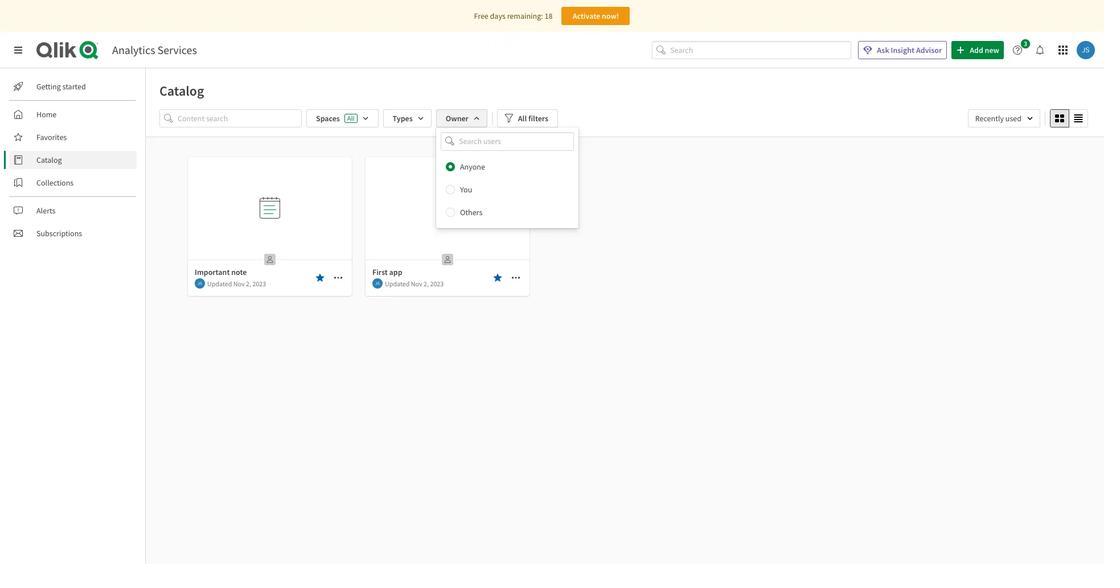 Task type: vqa. For each thing, say whether or not it's contained in the screenshot.
the Nov for note
yes



Task type: describe. For each thing, give the bounding box(es) containing it.
days
[[490, 11, 506, 21]]

important
[[195, 267, 230, 277]]

more actions image for important note
[[334, 273, 343, 283]]

first
[[373, 267, 388, 277]]

ask insight advisor
[[877, 45, 942, 55]]

all for all
[[347, 114, 355, 122]]

collections link
[[9, 174, 137, 192]]

getting started link
[[9, 77, 137, 96]]

updated nov 2, 2023 for app
[[385, 279, 444, 288]]

alerts
[[36, 206, 56, 216]]

remove from favorites image
[[493, 273, 502, 283]]

more actions image for first app
[[512, 273, 521, 283]]

collections
[[36, 178, 74, 188]]

owner
[[446, 113, 469, 124]]

2, for app
[[424, 279, 429, 288]]

types button
[[383, 109, 432, 128]]

home link
[[9, 105, 137, 124]]

catalog link
[[9, 151, 137, 169]]

Recently used field
[[968, 109, 1041, 128]]

0 vertical spatial jacob simon image
[[1077, 41, 1095, 59]]

new
[[985, 45, 1000, 55]]

updated for app
[[385, 279, 410, 288]]

getting
[[36, 81, 61, 92]]

first app
[[373, 267, 403, 277]]

types
[[393, 113, 413, 124]]

analytics
[[112, 43, 155, 57]]

jacob simon element for important
[[195, 279, 205, 289]]

others
[[460, 207, 483, 217]]

catalog inside navigation pane element
[[36, 155, 62, 165]]

switch view group
[[1050, 109, 1089, 128]]

all for all filters
[[518, 113, 527, 124]]

filters region
[[146, 107, 1105, 228]]

Search users text field
[[457, 132, 561, 151]]

nov for note
[[233, 279, 245, 288]]

remove from favorites image
[[316, 273, 325, 283]]

getting started
[[36, 81, 86, 92]]

0 horizontal spatial jacob simon image
[[373, 279, 383, 289]]

recently
[[976, 113, 1004, 124]]

ask insight advisor button
[[859, 41, 947, 59]]

spaces
[[316, 113, 340, 124]]

favorites link
[[9, 128, 137, 146]]

1 horizontal spatial catalog
[[160, 82, 204, 100]]

activate now!
[[573, 11, 619, 21]]



Task type: locate. For each thing, give the bounding box(es) containing it.
you
[[460, 184, 472, 195]]

personal element
[[261, 251, 279, 269], [439, 251, 457, 269]]

1 vertical spatial jacob simon image
[[373, 279, 383, 289]]

0 horizontal spatial jacob simon element
[[195, 279, 205, 289]]

updated nov 2, 2023 for note
[[207, 279, 266, 288]]

catalog
[[160, 82, 204, 100], [36, 155, 62, 165]]

18
[[545, 11, 553, 21]]

0 horizontal spatial more actions image
[[334, 273, 343, 283]]

updated
[[207, 279, 232, 288], [385, 279, 410, 288]]

2, for note
[[246, 279, 251, 288]]

owner button
[[436, 109, 488, 128]]

1 personal element from the left
[[261, 251, 279, 269]]

updated nov 2, 2023
[[207, 279, 266, 288], [385, 279, 444, 288]]

1 horizontal spatial updated nov 2, 2023
[[385, 279, 444, 288]]

recently used
[[976, 113, 1022, 124]]

2 updated from the left
[[385, 279, 410, 288]]

more actions image right remove from favorites image at the left of the page
[[512, 273, 521, 283]]

services
[[158, 43, 197, 57]]

1 horizontal spatial 2,
[[424, 279, 429, 288]]

personal element for important note
[[261, 251, 279, 269]]

jacob simon image
[[195, 279, 205, 289]]

started
[[62, 81, 86, 92]]

alerts link
[[9, 202, 137, 220]]

updated for note
[[207, 279, 232, 288]]

used
[[1006, 113, 1022, 124]]

all filters button
[[497, 109, 558, 128]]

app
[[389, 267, 403, 277]]

close sidebar menu image
[[14, 46, 23, 55]]

2 updated nov 2, 2023 from the left
[[385, 279, 444, 288]]

all right spaces
[[347, 114, 355, 122]]

2 nov from the left
[[411, 279, 422, 288]]

None field
[[436, 132, 579, 151]]

jacob simon element down first
[[373, 279, 383, 289]]

insight
[[891, 45, 915, 55]]

0 horizontal spatial all
[[347, 114, 355, 122]]

jacob simon element
[[195, 279, 205, 289], [373, 279, 383, 289]]

remaining:
[[507, 11, 543, 21]]

updated down important note
[[207, 279, 232, 288]]

1 updated from the left
[[207, 279, 232, 288]]

Content search text field
[[178, 109, 302, 128]]

1 more actions image from the left
[[334, 273, 343, 283]]

navigation pane element
[[0, 73, 145, 247]]

1 horizontal spatial jacob simon image
[[1077, 41, 1095, 59]]

free days remaining: 18
[[474, 11, 553, 21]]

2 jacob simon element from the left
[[373, 279, 383, 289]]

subscriptions link
[[9, 224, 137, 243]]

add
[[970, 45, 984, 55]]

updated nov 2, 2023 down note
[[207, 279, 266, 288]]

3 button
[[1009, 39, 1034, 59]]

1 jacob simon element from the left
[[195, 279, 205, 289]]

1 vertical spatial catalog
[[36, 155, 62, 165]]

1 horizontal spatial jacob simon element
[[373, 279, 383, 289]]

personal element for first app
[[439, 251, 457, 269]]

updated nov 2, 2023 down app
[[385, 279, 444, 288]]

none field inside filters region
[[436, 132, 579, 151]]

now!
[[602, 11, 619, 21]]

home
[[36, 109, 57, 120]]

2023
[[253, 279, 266, 288], [430, 279, 444, 288]]

anyone
[[460, 162, 485, 172]]

2,
[[246, 279, 251, 288], [424, 279, 429, 288]]

jacob simon element down "important"
[[195, 279, 205, 289]]

1 horizontal spatial nov
[[411, 279, 422, 288]]

add new button
[[952, 41, 1004, 59]]

jacob simon image
[[1077, 41, 1095, 59], [373, 279, 383, 289]]

0 horizontal spatial 2023
[[253, 279, 266, 288]]

0 horizontal spatial personal element
[[261, 251, 279, 269]]

jacob simon element for first
[[373, 279, 383, 289]]

1 updated nov 2, 2023 from the left
[[207, 279, 266, 288]]

1 horizontal spatial all
[[518, 113, 527, 124]]

0 horizontal spatial nov
[[233, 279, 245, 288]]

0 vertical spatial catalog
[[160, 82, 204, 100]]

3
[[1024, 39, 1028, 48]]

1 2, from the left
[[246, 279, 251, 288]]

1 horizontal spatial updated
[[385, 279, 410, 288]]

more actions image right remove from favorites icon on the left of the page
[[334, 273, 343, 283]]

2 2, from the left
[[424, 279, 429, 288]]

0 horizontal spatial 2,
[[246, 279, 251, 288]]

2023 for first app
[[430, 279, 444, 288]]

all filters
[[518, 113, 549, 124]]

free
[[474, 11, 489, 21]]

0 horizontal spatial updated nov 2, 2023
[[207, 279, 266, 288]]

all left filters
[[518, 113, 527, 124]]

note
[[231, 267, 247, 277]]

more actions image
[[334, 273, 343, 283], [512, 273, 521, 283]]

advisor
[[917, 45, 942, 55]]

nov for app
[[411, 279, 422, 288]]

important note
[[195, 267, 247, 277]]

updated down app
[[385, 279, 410, 288]]

catalog down favorites in the top left of the page
[[36, 155, 62, 165]]

analytics services element
[[112, 43, 197, 57]]

personal element right note
[[261, 251, 279, 269]]

1 horizontal spatial more actions image
[[512, 273, 521, 283]]

1 nov from the left
[[233, 279, 245, 288]]

1 horizontal spatial personal element
[[439, 251, 457, 269]]

catalog down services
[[160, 82, 204, 100]]

1 2023 from the left
[[253, 279, 266, 288]]

owner option group
[[436, 155, 579, 224]]

2 personal element from the left
[[439, 251, 457, 269]]

nov
[[233, 279, 245, 288], [411, 279, 422, 288]]

2023 for important note
[[253, 279, 266, 288]]

0 horizontal spatial updated
[[207, 279, 232, 288]]

2 2023 from the left
[[430, 279, 444, 288]]

all
[[518, 113, 527, 124], [347, 114, 355, 122]]

all inside all filters dropdown button
[[518, 113, 527, 124]]

analytics services
[[112, 43, 197, 57]]

personal element right app
[[439, 251, 457, 269]]

0 horizontal spatial catalog
[[36, 155, 62, 165]]

1 horizontal spatial 2023
[[430, 279, 444, 288]]

activate now! link
[[562, 7, 630, 25]]

filters
[[529, 113, 549, 124]]

Search text field
[[671, 41, 852, 59]]

add new
[[970, 45, 1000, 55]]

ask
[[877, 45, 890, 55]]

2 more actions image from the left
[[512, 273, 521, 283]]

searchbar element
[[652, 41, 852, 59]]

favorites
[[36, 132, 67, 142]]

activate
[[573, 11, 600, 21]]

subscriptions
[[36, 228, 82, 239]]



